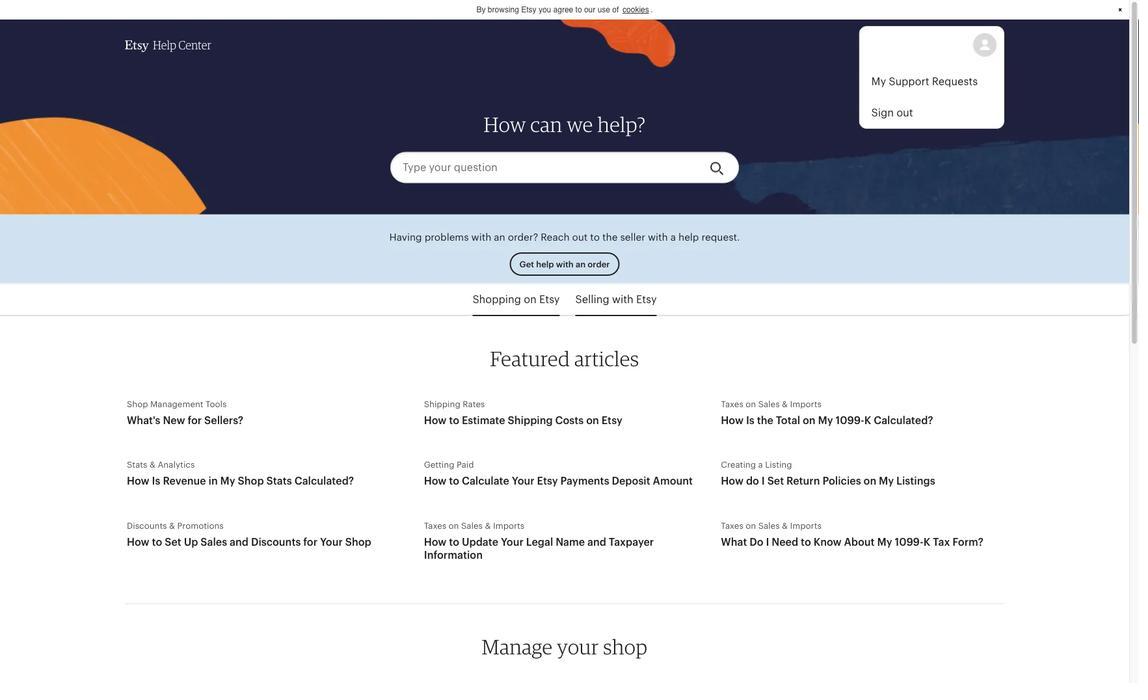 Task type: vqa. For each thing, say whether or not it's contained in the screenshot.


Task type: describe. For each thing, give the bounding box(es) containing it.
& for what do i need to know about my 1099-k tax form?
[[782, 521, 788, 531]]

and inside discounts & promotions how to set up sales and discounts for your shop
[[230, 536, 249, 548]]

taxes for what do i need to know about my 1099-k tax form?
[[721, 521, 743, 531]]

on inside the shipping rates how to estimate shipping costs on etsy
[[586, 415, 599, 426]]

my support requests link
[[860, 66, 1004, 97]]

analytics
[[158, 460, 195, 470]]

and inside taxes on sales & imports how to update your legal name and taxpayer information
[[587, 536, 606, 548]]

deposit
[[612, 475, 650, 487]]

in
[[209, 475, 218, 487]]

creating a listing how do i set return policies on my listings
[[721, 460, 935, 487]]

shop inside stats & analytics how is revenue in my shop stats calculated?
[[238, 475, 264, 487]]

the inside "taxes on sales & imports how is the total on my 1099-k calculated?"
[[757, 415, 773, 426]]

how can we help?
[[484, 113, 646, 136]]

name
[[556, 536, 585, 548]]

is inside "taxes on sales & imports how is the total on my 1099-k calculated?"
[[746, 415, 755, 426]]

policies
[[823, 475, 861, 487]]

selling
[[575, 293, 609, 305]]

your inside discounts & promotions how to set up sales and discounts for your shop
[[320, 536, 343, 548]]

on right total on the right of page
[[803, 415, 816, 426]]

estimate
[[462, 415, 505, 426]]

legal
[[526, 536, 553, 548]]

promotions
[[177, 521, 224, 531]]

1 vertical spatial discounts
[[251, 536, 301, 548]]

calculate
[[462, 475, 509, 487]]

information
[[424, 549, 483, 561]]

you
[[539, 5, 551, 14]]

do
[[750, 536, 764, 548]]

revenue
[[163, 475, 206, 487]]

for inside shop management tools what's new for sellers?
[[188, 415, 202, 426]]

how inside discounts & promotions how to set up sales and discounts for your shop
[[127, 536, 149, 548]]

to up order
[[590, 232, 600, 243]]

my inside button
[[871, 75, 886, 87]]

to inside discounts & promotions how to set up sales and discounts for your shop
[[152, 536, 162, 548]]

selling with etsy
[[575, 293, 657, 305]]

your inside getting paid how to calculate your etsy payments deposit amount
[[512, 475, 535, 487]]

about
[[844, 536, 875, 548]]

my support requests button
[[860, 66, 1004, 97]]

shopping
[[473, 293, 521, 305]]

to inside taxes on sales & imports how to update your legal name and taxpayer information
[[449, 536, 459, 548]]

return
[[787, 475, 820, 487]]

to inside taxes on sales & imports what do i need to know about my 1099-k tax form?
[[801, 536, 811, 548]]

costs
[[555, 415, 584, 426]]

use
[[598, 5, 610, 14]]

can
[[530, 113, 562, 136]]

do
[[746, 475, 759, 487]]

sales inside discounts & promotions how to set up sales and discounts for your shop
[[201, 536, 227, 548]]

agree
[[553, 5, 573, 14]]

stats & analytics how is revenue in my shop stats calculated?
[[127, 460, 354, 487]]

new
[[163, 415, 185, 426]]

etsy inside getting paid how to calculate your etsy payments deposit amount
[[537, 475, 558, 487]]

is inside stats & analytics how is revenue in my shop stats calculated?
[[152, 475, 160, 487]]

main content containing how can we help?
[[0, 20, 1129, 683]]

0 vertical spatial stats
[[127, 460, 147, 470]]

help center link
[[125, 27, 211, 64]]

shipping rates how to estimate shipping costs on etsy
[[424, 399, 622, 426]]

get
[[519, 259, 534, 269]]

etsy image
[[125, 40, 149, 52]]

set inside discounts & promotions how to set up sales and discounts for your shop
[[165, 536, 181, 548]]

getting
[[424, 460, 454, 470]]

reach
[[541, 232, 570, 243]]

& inside stats & analytics how is revenue in my shop stats calculated?
[[150, 460, 155, 470]]

center
[[178, 39, 211, 52]]

having
[[389, 232, 422, 243]]

of
[[612, 5, 619, 14]]

for inside discounts & promotions how to set up sales and discounts for your shop
[[303, 536, 318, 548]]

i inside creating a listing how do i set return policies on my listings
[[762, 475, 765, 487]]

taxes on sales & imports how to update your legal name and taxpayer information
[[424, 521, 654, 561]]

what's
[[127, 415, 160, 426]]

menu inside main content
[[859, 26, 1004, 129]]

selling with etsy link
[[575, 284, 657, 315]]

set inside creating a listing how do i set return policies on my listings
[[767, 475, 784, 487]]

your inside taxes on sales & imports how to update your legal name and taxpayer information
[[501, 536, 524, 548]]

our
[[584, 5, 595, 14]]

shop inside shop management tools what's new for sellers?
[[127, 399, 148, 409]]

imports for total
[[790, 399, 822, 409]]

with right seller
[[648, 232, 668, 243]]

having problems with an order? reach out to the seller with a help request.
[[389, 232, 740, 243]]

need
[[772, 536, 798, 548]]

we
[[567, 113, 593, 136]]

& for how is the total on my 1099-k calculated?
[[782, 399, 788, 409]]

management
[[150, 399, 203, 409]]

my inside taxes on sales & imports what do i need to know about my 1099-k tax form?
[[877, 536, 892, 548]]

sign
[[871, 107, 894, 118]]

help
[[153, 39, 176, 52]]

i inside taxes on sales & imports what do i need to know about my 1099-k tax form?
[[766, 536, 769, 548]]

requests
[[932, 75, 978, 87]]

getting paid how to calculate your etsy payments deposit amount
[[424, 460, 693, 487]]

calculated? inside "taxes on sales & imports how is the total on my 1099-k calculated?"
[[874, 415, 933, 426]]

creating
[[721, 460, 756, 470]]

sales for i
[[758, 521, 780, 531]]

sales for update
[[461, 521, 483, 531]]

1 horizontal spatial help
[[679, 232, 699, 243]]

Type your question search field
[[390, 152, 699, 183]]

.
[[651, 5, 653, 14]]

how inside creating a listing how do i set return policies on my listings
[[721, 475, 744, 487]]

imports for your
[[493, 521, 525, 531]]

my support requests
[[871, 75, 978, 87]]

manage your shop
[[482, 636, 648, 658]]

my inside creating a listing how do i set return policies on my listings
[[879, 475, 894, 487]]

by browsing etsy you agree to our use of cookies .
[[477, 5, 653, 14]]

featured articles
[[490, 348, 639, 371]]

get help with an order
[[519, 259, 610, 269]]

taxpayer
[[609, 536, 654, 548]]

order
[[588, 259, 610, 269]]

update
[[462, 536, 498, 548]]

order?
[[508, 232, 538, 243]]

up
[[184, 536, 198, 548]]

0 vertical spatial a
[[671, 232, 676, 243]]

cookies
[[623, 5, 649, 14]]

how inside the shipping rates how to estimate shipping costs on etsy
[[424, 415, 447, 426]]



Task type: locate. For each thing, give the bounding box(es) containing it.
0 horizontal spatial for
[[188, 415, 202, 426]]

taxes
[[721, 399, 743, 409], [424, 521, 446, 531], [721, 521, 743, 531]]

0 horizontal spatial shipping
[[424, 399, 460, 409]]

featured
[[490, 348, 570, 371]]

sales up update at the bottom
[[461, 521, 483, 531]]

an
[[494, 232, 505, 243], [576, 259, 586, 269]]

sales
[[758, 399, 780, 409], [461, 521, 483, 531], [758, 521, 780, 531], [201, 536, 227, 548]]

imports inside taxes on sales & imports what do i need to know about my 1099-k tax form?
[[790, 521, 822, 531]]

request.
[[702, 232, 740, 243]]

1 horizontal spatial the
[[757, 415, 773, 426]]

the left seller
[[602, 232, 618, 243]]

help?
[[597, 113, 646, 136]]

sales for the
[[758, 399, 780, 409]]

to down the paid
[[449, 475, 459, 487]]

shopping on etsy
[[473, 293, 560, 305]]

get help with an order link
[[510, 252, 620, 276]]

etsy right costs
[[602, 415, 622, 426]]

1099- up creating a listing how do i set return policies on my listings
[[836, 415, 864, 426]]

1 vertical spatial set
[[165, 536, 181, 548]]

taxes for how is the total on my 1099-k calculated?
[[721, 399, 743, 409]]

1 and from the left
[[230, 536, 249, 548]]

taxes up information
[[424, 521, 446, 531]]

etsy right selling at the top of the page
[[636, 293, 657, 305]]

sign out link
[[860, 97, 1004, 128]]

0 horizontal spatial i
[[762, 475, 765, 487]]

1 horizontal spatial 1099-
[[895, 536, 924, 548]]

a right seller
[[671, 232, 676, 243]]

1 vertical spatial calculated?
[[294, 475, 354, 487]]

a
[[671, 232, 676, 243], [758, 460, 763, 470]]

1099-
[[836, 415, 864, 426], [895, 536, 924, 548]]

1 horizontal spatial shop
[[238, 475, 264, 487]]

the
[[602, 232, 618, 243], [757, 415, 773, 426]]

1 horizontal spatial stats
[[266, 475, 292, 487]]

how down creating
[[721, 475, 744, 487]]

out right reach
[[572, 232, 588, 243]]

0 horizontal spatial stats
[[127, 460, 147, 470]]

& up need
[[782, 521, 788, 531]]

1 horizontal spatial out
[[897, 107, 913, 118]]

1 vertical spatial 1099-
[[895, 536, 924, 548]]

0 vertical spatial for
[[188, 415, 202, 426]]

manage
[[482, 636, 553, 658]]

to inside cookie consent dialog
[[576, 5, 582, 14]]

to up information
[[449, 536, 459, 548]]

1 horizontal spatial for
[[303, 536, 318, 548]]

1 horizontal spatial set
[[767, 475, 784, 487]]

1 vertical spatial shop
[[238, 475, 264, 487]]

on right shopping
[[524, 293, 537, 305]]

an left order
[[576, 259, 586, 269]]

out right 'sign'
[[897, 107, 913, 118]]

out inside button
[[897, 107, 913, 118]]

help center
[[153, 39, 211, 52]]

taxes up the what
[[721, 521, 743, 531]]

0 horizontal spatial out
[[572, 232, 588, 243]]

paid
[[457, 460, 474, 470]]

on up creating
[[746, 399, 756, 409]]

0 horizontal spatial calculated?
[[294, 475, 354, 487]]

know
[[814, 536, 842, 548]]

to inside getting paid how to calculate your etsy payments deposit amount
[[449, 475, 459, 487]]

my right in
[[220, 475, 235, 487]]

for
[[188, 415, 202, 426], [303, 536, 318, 548]]

on inside taxes on sales & imports what do i need to know about my 1099-k tax form?
[[746, 521, 756, 531]]

taxes for how to update your legal name and taxpayer information
[[424, 521, 446, 531]]

1 horizontal spatial is
[[746, 415, 755, 426]]

how up information
[[424, 536, 447, 548]]

to left estimate
[[449, 415, 459, 426]]

is down analytics
[[152, 475, 160, 487]]

browsing
[[488, 5, 519, 14]]

cookie consent dialog
[[0, 0, 1129, 20]]

an for order?
[[494, 232, 505, 243]]

seller
[[620, 232, 645, 243]]

payments
[[560, 475, 609, 487]]

my left 'listings'
[[879, 475, 894, 487]]

out
[[897, 107, 913, 118], [572, 232, 588, 243]]

with down having problems with an order? reach out to the seller with a help request.
[[556, 259, 574, 269]]

0 vertical spatial i
[[762, 475, 765, 487]]

articles
[[574, 348, 639, 371]]

what
[[721, 536, 747, 548]]

0 vertical spatial an
[[494, 232, 505, 243]]

to left our
[[576, 5, 582, 14]]

my inside stats & analytics how is revenue in my shop stats calculated?
[[220, 475, 235, 487]]

0 vertical spatial is
[[746, 415, 755, 426]]

0 horizontal spatial and
[[230, 536, 249, 548]]

your
[[557, 636, 599, 658]]

my right about
[[877, 536, 892, 548]]

taxes inside "taxes on sales & imports how is the total on my 1099-k calculated?"
[[721, 399, 743, 409]]

shop management tools what's new for sellers?
[[127, 399, 243, 426]]

etsy left payments
[[537, 475, 558, 487]]

0 vertical spatial calculated?
[[874, 415, 933, 426]]

is left total on the right of page
[[746, 415, 755, 426]]

an for order
[[576, 259, 586, 269]]

how left revenue
[[127, 475, 149, 487]]

0 vertical spatial shipping
[[424, 399, 460, 409]]

menu containing my support requests
[[859, 26, 1004, 129]]

etsy for on
[[539, 293, 560, 305]]

amount
[[653, 475, 693, 487]]

0 horizontal spatial k
[[864, 415, 871, 426]]

sales up total on the right of page
[[758, 399, 780, 409]]

& left analytics
[[150, 460, 155, 470]]

how inside taxes on sales & imports how to update your legal name and taxpayer information
[[424, 536, 447, 548]]

shipping left costs
[[508, 415, 553, 426]]

listing
[[765, 460, 792, 470]]

set down listing
[[767, 475, 784, 487]]

with right problems
[[471, 232, 491, 243]]

& inside taxes on sales & imports what do i need to know about my 1099-k tax form?
[[782, 521, 788, 531]]

1 vertical spatial shipping
[[508, 415, 553, 426]]

sales inside taxes on sales & imports how to update your legal name and taxpayer information
[[461, 521, 483, 531]]

0 horizontal spatial help
[[536, 259, 554, 269]]

imports for need
[[790, 521, 822, 531]]

imports up update at the bottom
[[493, 521, 525, 531]]

taxes on sales & imports how is the total on my 1099-k calculated?
[[721, 399, 933, 426]]

1 vertical spatial an
[[576, 259, 586, 269]]

0 vertical spatial set
[[767, 475, 784, 487]]

with inside 'link'
[[556, 259, 574, 269]]

sellers?
[[204, 415, 243, 426]]

0 vertical spatial 1099-
[[836, 415, 864, 426]]

etsy
[[521, 5, 536, 14], [539, 293, 560, 305], [636, 293, 657, 305], [602, 415, 622, 426], [537, 475, 558, 487]]

my right total on the right of page
[[818, 415, 833, 426]]

1 horizontal spatial k
[[924, 536, 930, 548]]

cookies link
[[621, 4, 651, 16]]

an left order? at the left of the page
[[494, 232, 505, 243]]

how inside stats & analytics how is revenue in my shop stats calculated?
[[127, 475, 149, 487]]

and right up at the left of the page
[[230, 536, 249, 548]]

how left up at the left of the page
[[127, 536, 149, 548]]

an inside 'link'
[[576, 259, 586, 269]]

imports inside "taxes on sales & imports how is the total on my 1099-k calculated?"
[[790, 399, 822, 409]]

to left up at the left of the page
[[152, 536, 162, 548]]

set left up at the left of the page
[[165, 536, 181, 548]]

1 horizontal spatial i
[[766, 536, 769, 548]]

shop
[[127, 399, 148, 409], [238, 475, 264, 487], [345, 536, 371, 548]]

1 vertical spatial a
[[758, 460, 763, 470]]

and
[[230, 536, 249, 548], [587, 536, 606, 548]]

your
[[512, 475, 535, 487], [320, 536, 343, 548], [501, 536, 524, 548]]

0 vertical spatial out
[[897, 107, 913, 118]]

etsy left the you
[[521, 5, 536, 14]]

my inside "taxes on sales & imports how is the total on my 1099-k calculated?"
[[818, 415, 833, 426]]

how up getting
[[424, 415, 447, 426]]

1099- left tax
[[895, 536, 924, 548]]

1 vertical spatial i
[[766, 536, 769, 548]]

problems
[[425, 232, 469, 243]]

tab list containing shopping on etsy
[[0, 284, 1129, 316]]

rates
[[463, 399, 485, 409]]

on inside taxes on sales & imports how to update your legal name and taxpayer information
[[449, 521, 459, 531]]

by
[[477, 5, 486, 14]]

0 vertical spatial k
[[864, 415, 871, 426]]

stats up discounts & promotions how to set up sales and discounts for your shop
[[266, 475, 292, 487]]

None search field
[[390, 152, 739, 183]]

how left can on the left top
[[484, 113, 526, 136]]

stats left analytics
[[127, 460, 147, 470]]

1 vertical spatial stats
[[266, 475, 292, 487]]

0 vertical spatial the
[[602, 232, 618, 243]]

discounts & promotions how to set up sales and discounts for your shop
[[127, 521, 371, 548]]

0 horizontal spatial shop
[[127, 399, 148, 409]]

2 horizontal spatial shop
[[345, 536, 371, 548]]

imports up need
[[790, 521, 822, 531]]

0 horizontal spatial the
[[602, 232, 618, 243]]

0 horizontal spatial is
[[152, 475, 160, 487]]

& inside taxes on sales & imports how to update your legal name and taxpayer information
[[485, 521, 491, 531]]

a inside creating a listing how do i set return policies on my listings
[[758, 460, 763, 470]]

support
[[889, 75, 929, 87]]

& inside "taxes on sales & imports how is the total on my 1099-k calculated?"
[[782, 399, 788, 409]]

1099- inside taxes on sales & imports what do i need to know about my 1099-k tax form?
[[895, 536, 924, 548]]

listings
[[897, 475, 935, 487]]

help left request.
[[679, 232, 699, 243]]

etsy for browsing
[[521, 5, 536, 14]]

calculated? inside stats & analytics how is revenue in my shop stats calculated?
[[294, 475, 354, 487]]

help right the get
[[536, 259, 554, 269]]

0 horizontal spatial discounts
[[127, 521, 167, 531]]

discounts
[[127, 521, 167, 531], [251, 536, 301, 548]]

total
[[776, 415, 800, 426]]

& inside discounts & promotions how to set up sales and discounts for your shop
[[169, 521, 175, 531]]

with right selling at the top of the page
[[612, 293, 634, 305]]

a left listing
[[758, 460, 763, 470]]

tax
[[933, 536, 950, 548]]

etsy inside cookie consent dialog
[[521, 5, 536, 14]]

0 vertical spatial shop
[[127, 399, 148, 409]]

stats
[[127, 460, 147, 470], [266, 475, 292, 487]]

set
[[767, 475, 784, 487], [165, 536, 181, 548]]

on inside 'link'
[[524, 293, 537, 305]]

imports up total on the right of page
[[790, 399, 822, 409]]

help inside 'link'
[[536, 259, 554, 269]]

i
[[762, 475, 765, 487], [766, 536, 769, 548]]

k inside taxes on sales & imports what do i need to know about my 1099-k tax form?
[[924, 536, 930, 548]]

etsy inside 'link'
[[539, 293, 560, 305]]

form?
[[953, 536, 984, 548]]

on right costs
[[586, 415, 599, 426]]

0 vertical spatial discounts
[[127, 521, 167, 531]]

1 vertical spatial the
[[757, 415, 773, 426]]

1 vertical spatial for
[[303, 536, 318, 548]]

sales up do
[[758, 521, 780, 531]]

shop inside discounts & promotions how to set up sales and discounts for your shop
[[345, 536, 371, 548]]

and right name
[[587, 536, 606, 548]]

to right need
[[801, 536, 811, 548]]

taxes on sales & imports what do i need to know about my 1099-k tax form?
[[721, 521, 984, 548]]

taxes inside taxes on sales & imports how to update your legal name and taxpayer information
[[424, 521, 446, 531]]

1 vertical spatial out
[[572, 232, 588, 243]]

etsy down get help with an order 'link'
[[539, 293, 560, 305]]

imports inside taxes on sales & imports how to update your legal name and taxpayer information
[[493, 521, 525, 531]]

on inside creating a listing how do i set return policies on my listings
[[864, 475, 876, 487]]

& up total on the right of page
[[782, 399, 788, 409]]

my
[[871, 75, 886, 87], [818, 415, 833, 426], [220, 475, 235, 487], [879, 475, 894, 487], [877, 536, 892, 548]]

0 horizontal spatial set
[[165, 536, 181, 548]]

how down getting
[[424, 475, 447, 487]]

etsy for with
[[636, 293, 657, 305]]

taxes inside taxes on sales & imports what do i need to know about my 1099-k tax form?
[[721, 521, 743, 531]]

on
[[524, 293, 537, 305], [746, 399, 756, 409], [586, 415, 599, 426], [803, 415, 816, 426], [864, 475, 876, 487], [449, 521, 459, 531], [746, 521, 756, 531]]

0 horizontal spatial 1099-
[[836, 415, 864, 426]]

the left total on the right of page
[[757, 415, 773, 426]]

shop
[[603, 636, 648, 658]]

& for how to update your legal name and taxpayer information
[[485, 521, 491, 531]]

sales inside taxes on sales & imports what do i need to know about my 1099-k tax form?
[[758, 521, 780, 531]]

on up do
[[746, 521, 756, 531]]

1 horizontal spatial and
[[587, 536, 606, 548]]

& left the promotions
[[169, 521, 175, 531]]

1 vertical spatial k
[[924, 536, 930, 548]]

1 horizontal spatial an
[[576, 259, 586, 269]]

sales down the promotions
[[201, 536, 227, 548]]

with
[[471, 232, 491, 243], [648, 232, 668, 243], [556, 259, 574, 269], [612, 293, 634, 305]]

how inside getting paid how to calculate your etsy payments deposit amount
[[424, 475, 447, 487]]

shipping left rates on the left of page
[[424, 399, 460, 409]]

1 vertical spatial is
[[152, 475, 160, 487]]

tools
[[206, 399, 227, 409]]

1 horizontal spatial calculated?
[[874, 415, 933, 426]]

my left support
[[871, 75, 886, 87]]

sign out button
[[860, 97, 1004, 128]]

1 vertical spatial help
[[536, 259, 554, 269]]

& up update at the bottom
[[485, 521, 491, 531]]

2 and from the left
[[587, 536, 606, 548]]

sign out
[[871, 107, 913, 118]]

0 vertical spatial help
[[679, 232, 699, 243]]

etsy inside the shipping rates how to estimate shipping costs on etsy
[[602, 415, 622, 426]]

k
[[864, 415, 871, 426], [924, 536, 930, 548]]

shopping on etsy link
[[473, 284, 560, 315]]

on right policies
[[864, 475, 876, 487]]

on up information
[[449, 521, 459, 531]]

1 horizontal spatial a
[[758, 460, 763, 470]]

2 vertical spatial shop
[[345, 536, 371, 548]]

sales inside "taxes on sales & imports how is the total on my 1099-k calculated?"
[[758, 399, 780, 409]]

with inside tab list
[[612, 293, 634, 305]]

1 horizontal spatial discounts
[[251, 536, 301, 548]]

taxes up creating
[[721, 399, 743, 409]]

k inside "taxes on sales & imports how is the total on my 1099-k calculated?"
[[864, 415, 871, 426]]

menu
[[859, 26, 1004, 129]]

how up creating
[[721, 415, 744, 426]]

how inside "taxes on sales & imports how is the total on my 1099-k calculated?"
[[721, 415, 744, 426]]

main content
[[0, 20, 1129, 683]]

0 horizontal spatial an
[[494, 232, 505, 243]]

1099- inside "taxes on sales & imports how is the total on my 1099-k calculated?"
[[836, 415, 864, 426]]

tab list
[[0, 284, 1129, 316]]

1 horizontal spatial shipping
[[508, 415, 553, 426]]

0 horizontal spatial a
[[671, 232, 676, 243]]

to inside the shipping rates how to estimate shipping costs on etsy
[[449, 415, 459, 426]]



